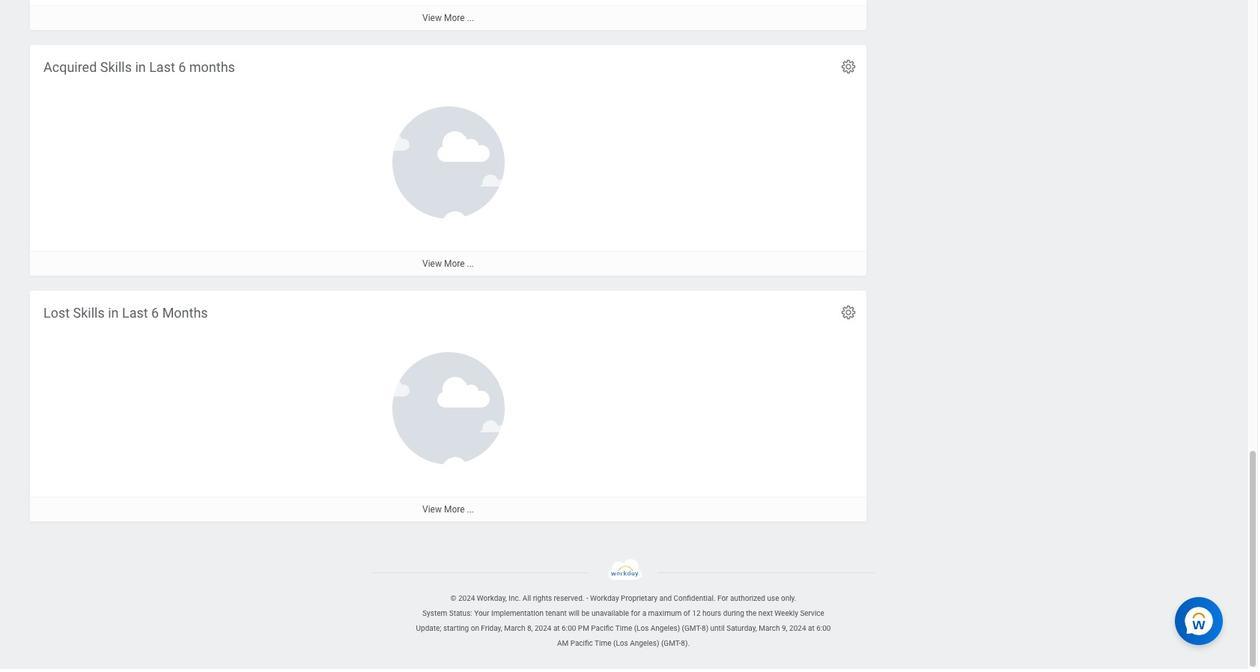 Task type: locate. For each thing, give the bounding box(es) containing it.
on
[[471, 624, 479, 632]]

(gmt-
[[682, 624, 702, 632], [662, 639, 681, 647]]

last inside 'element'
[[122, 305, 148, 320]]

0 horizontal spatial in
[[108, 305, 119, 320]]

a
[[643, 609, 647, 617]]

skills inside 'element'
[[73, 305, 105, 320]]

... inside lost skills in last 6 months 'element'
[[467, 504, 474, 515]]

1 horizontal spatial 2024
[[535, 624, 552, 632]]

all
[[523, 594, 531, 602]]

1 horizontal spatial march
[[759, 624, 780, 632]]

use
[[768, 594, 780, 602]]

1 vertical spatial (gmt-
[[662, 639, 681, 647]]

months
[[162, 305, 208, 320]]

1 at from the left
[[554, 624, 560, 632]]

2 vertical spatial ...
[[467, 504, 474, 515]]

0 horizontal spatial 6
[[151, 305, 159, 320]]

angeles) down a
[[630, 639, 660, 647]]

of
[[684, 609, 691, 617]]

0 vertical spatial view more ...
[[423, 13, 474, 23]]

2 vertical spatial view more ...
[[423, 504, 474, 515]]

starting
[[444, 624, 469, 632]]

angeles)
[[651, 624, 680, 632], [630, 639, 660, 647]]

for
[[718, 594, 729, 602]]

1 vertical spatial last
[[122, 305, 148, 320]]

2 more from the top
[[444, 258, 465, 269]]

3 view more ... link from the top
[[30, 497, 867, 521]]

time
[[616, 624, 633, 632], [595, 639, 612, 647]]

pacific
[[591, 624, 614, 632], [571, 639, 593, 647]]

0 horizontal spatial 2024
[[459, 594, 475, 602]]

months
[[189, 59, 235, 75]]

1 vertical spatial in
[[108, 305, 119, 320]]

proprietary
[[621, 594, 658, 602]]

0 vertical spatial (gmt-
[[682, 624, 702, 632]]

2 ... from the top
[[467, 258, 474, 269]]

for
[[631, 609, 641, 617]]

6:00 left pm
[[562, 624, 576, 632]]

view inside lost skills in last 6 months 'element'
[[423, 504, 442, 515]]

footer
[[0, 559, 1248, 651]]

confidential.
[[674, 594, 716, 602]]

0 vertical spatial view more ... link
[[30, 5, 867, 30]]

0 vertical spatial angeles)
[[651, 624, 680, 632]]

3 view more ... from the top
[[423, 504, 474, 515]]

implementation
[[492, 609, 544, 617]]

1 vertical spatial skills
[[73, 305, 105, 320]]

6:00 down service
[[817, 624, 831, 632]]

0 horizontal spatial last
[[122, 305, 148, 320]]

... for months
[[467, 504, 474, 515]]

status:
[[449, 609, 473, 617]]

0 horizontal spatial at
[[554, 624, 560, 632]]

acquired skills in last 6 months element
[[30, 45, 867, 276]]

1 vertical spatial angeles)
[[630, 639, 660, 647]]

0 vertical spatial last
[[149, 59, 175, 75]]

lost skills in last 6 months element
[[30, 291, 867, 521]]

6 inside acquired skills in last 6 months element
[[179, 59, 186, 75]]

6 inside lost skills in last 6 months 'element'
[[151, 305, 159, 320]]

0 vertical spatial 6
[[179, 59, 186, 75]]

march down implementation
[[504, 624, 526, 632]]

update;
[[416, 624, 442, 632]]

(gmt- down the "maximum"
[[662, 639, 681, 647]]

1 horizontal spatial last
[[149, 59, 175, 75]]

2024
[[459, 594, 475, 602], [535, 624, 552, 632], [790, 624, 807, 632]]

in right lost
[[108, 305, 119, 320]]

in
[[135, 59, 146, 75], [108, 305, 119, 320]]

2 vertical spatial view
[[423, 504, 442, 515]]

1 horizontal spatial in
[[135, 59, 146, 75]]

6 left 'months'
[[179, 59, 186, 75]]

reserved.
[[554, 594, 585, 602]]

... inside acquired skills in last 6 months element
[[467, 258, 474, 269]]

workday assistant region
[[1176, 591, 1230, 645]]

3 ... from the top
[[467, 504, 474, 515]]

(los down a
[[634, 624, 649, 632]]

2024 right 9,
[[790, 624, 807, 632]]

1 vertical spatial view more ...
[[423, 258, 474, 269]]

view
[[423, 13, 442, 23], [423, 258, 442, 269], [423, 504, 442, 515]]

1 horizontal spatial time
[[616, 624, 633, 632]]

view for months
[[423, 504, 442, 515]]

march left 9,
[[759, 624, 780, 632]]

2 horizontal spatial 2024
[[790, 624, 807, 632]]

angeles) down the "maximum"
[[651, 624, 680, 632]]

1 horizontal spatial 6:00
[[817, 624, 831, 632]]

time down unavailable
[[595, 639, 612, 647]]

0 horizontal spatial (los
[[614, 639, 628, 647]]

more inside lost skills in last 6 months 'element'
[[444, 504, 465, 515]]

2 at from the left
[[808, 624, 815, 632]]

2 view from the top
[[423, 258, 442, 269]]

workday
[[591, 594, 619, 602]]

1 horizontal spatial (los
[[634, 624, 649, 632]]

last left months
[[122, 305, 148, 320]]

(gmt- down 12
[[682, 624, 702, 632]]

skills right acquired
[[100, 59, 132, 75]]

...
[[467, 13, 474, 23], [467, 258, 474, 269], [467, 504, 474, 515]]

2 view more ... link from the top
[[30, 251, 867, 276]]

view inside acquired skills in last 6 months element
[[423, 258, 442, 269]]

view more ...
[[423, 13, 474, 23], [423, 258, 474, 269], [423, 504, 474, 515]]

in right acquired
[[135, 59, 146, 75]]

0 horizontal spatial 6:00
[[562, 624, 576, 632]]

workday,
[[477, 594, 507, 602]]

6 left months
[[151, 305, 159, 320]]

skills
[[100, 59, 132, 75], [73, 305, 105, 320]]

0 vertical spatial time
[[616, 624, 633, 632]]

only.
[[781, 594, 797, 602]]

0 vertical spatial more
[[444, 13, 465, 23]]

at down tenant
[[554, 624, 560, 632]]

3 more from the top
[[444, 504, 465, 515]]

6:00
[[562, 624, 576, 632], [817, 624, 831, 632]]

3 view from the top
[[423, 504, 442, 515]]

the
[[747, 609, 757, 617]]

... for months
[[467, 258, 474, 269]]

at down service
[[808, 624, 815, 632]]

view more ... for acquired skills in last 6 months
[[423, 258, 474, 269]]

0 vertical spatial ...
[[467, 13, 474, 23]]

1 vertical spatial pacific
[[571, 639, 593, 647]]

2 vertical spatial view more ... link
[[30, 497, 867, 521]]

2 vertical spatial more
[[444, 504, 465, 515]]

at
[[554, 624, 560, 632], [808, 624, 815, 632]]

last
[[149, 59, 175, 75], [122, 305, 148, 320]]

view more ... inside lost skills in last 6 months 'element'
[[423, 504, 474, 515]]

system
[[423, 609, 448, 617]]

0 vertical spatial in
[[135, 59, 146, 75]]

time down for
[[616, 624, 633, 632]]

0 vertical spatial view
[[423, 13, 442, 23]]

more
[[444, 13, 465, 23], [444, 258, 465, 269], [444, 504, 465, 515]]

1 horizontal spatial 6
[[179, 59, 186, 75]]

view more ... link
[[30, 5, 867, 30], [30, 251, 867, 276], [30, 497, 867, 521]]

1 more from the top
[[444, 13, 465, 23]]

2024 right ©
[[459, 594, 475, 602]]

maximum
[[649, 609, 682, 617]]

skills right lost
[[73, 305, 105, 320]]

last left 'months'
[[149, 59, 175, 75]]

2024 right 8,
[[535, 624, 552, 632]]

in inside 'element'
[[108, 305, 119, 320]]

pacific down pm
[[571, 639, 593, 647]]

friday,
[[481, 624, 503, 632]]

1 vertical spatial view more ... link
[[30, 251, 867, 276]]

1 vertical spatial time
[[595, 639, 612, 647]]

1 horizontal spatial (gmt-
[[682, 624, 702, 632]]

1 vertical spatial 6
[[151, 305, 159, 320]]

1 vertical spatial ...
[[467, 258, 474, 269]]

1 vertical spatial view
[[423, 258, 442, 269]]

1 vertical spatial more
[[444, 258, 465, 269]]

pm
[[578, 624, 590, 632]]

6
[[179, 59, 186, 75], [151, 305, 159, 320]]

pacific down unavailable
[[591, 624, 614, 632]]

lost skills in last 6 months
[[43, 305, 208, 320]]

march
[[504, 624, 526, 632], [759, 624, 780, 632]]

0 vertical spatial (los
[[634, 624, 649, 632]]

(los down unavailable
[[614, 639, 628, 647]]

0 vertical spatial skills
[[100, 59, 132, 75]]

0 horizontal spatial march
[[504, 624, 526, 632]]

(los
[[634, 624, 649, 632], [614, 639, 628, 647]]

1 horizontal spatial at
[[808, 624, 815, 632]]

2 view more ... from the top
[[423, 258, 474, 269]]

footer containing © 2024 workday, inc. all rights reserved. - workday proprietary and confidential. for authorized use only. system status: your implementation tenant will be unavailable for a maximum of 12 hours during the next weekly service update; starting on friday, march 8, 2024 at 6:00 pm pacific time (los angeles) (gmt-8) until saturday, march 9, 2024 at 6:00 am pacific time (los angeles) (gmt-8).
[[0, 559, 1248, 651]]

view more ... inside acquired skills in last 6 months element
[[423, 258, 474, 269]]

more inside acquired skills in last 6 months element
[[444, 258, 465, 269]]



Task type: describe. For each thing, give the bounding box(es) containing it.
hours
[[703, 609, 722, 617]]

saturday,
[[727, 624, 757, 632]]

in for lost
[[108, 305, 119, 320]]

1 view from the top
[[423, 13, 442, 23]]

12
[[693, 609, 701, 617]]

2 march from the left
[[759, 624, 780, 632]]

weekly
[[775, 609, 799, 617]]

rights
[[533, 594, 552, 602]]

configure acquired skills in last 6 months image
[[841, 58, 857, 75]]

view more ... link for lost skills in last 6 months
[[30, 497, 867, 521]]

inc.
[[509, 594, 521, 602]]

next
[[759, 609, 773, 617]]

last for months
[[122, 305, 148, 320]]

8).
[[681, 639, 690, 647]]

© 2024 workday, inc. all rights reserved. - workday proprietary and confidential. for authorized use only. system status: your implementation tenant will be unavailable for a maximum of 12 hours during the next weekly service update; starting on friday, march 8, 2024 at 6:00 pm pacific time (los angeles) (gmt-8) until saturday, march 9, 2024 at 6:00 am pacific time (los angeles) (gmt-8).
[[416, 594, 831, 647]]

2 6:00 from the left
[[817, 624, 831, 632]]

6 for months
[[151, 305, 159, 320]]

during
[[724, 609, 745, 617]]

view for months
[[423, 258, 442, 269]]

1 march from the left
[[504, 624, 526, 632]]

6 for months
[[179, 59, 186, 75]]

will
[[569, 609, 580, 617]]

more for lost skills in last 6 months
[[444, 504, 465, 515]]

tenant
[[546, 609, 567, 617]]

your
[[474, 609, 490, 617]]

am
[[557, 639, 569, 647]]

-
[[587, 594, 589, 602]]

configure lost skills in last 6 months image
[[841, 304, 857, 320]]

0 vertical spatial pacific
[[591, 624, 614, 632]]

8,
[[527, 624, 533, 632]]

1 vertical spatial (los
[[614, 639, 628, 647]]

1 view more ... from the top
[[423, 13, 474, 23]]

view more ... for lost skills in last 6 months
[[423, 504, 474, 515]]

unavailable
[[592, 609, 630, 617]]

skills for lost
[[73, 305, 105, 320]]

0 horizontal spatial (gmt-
[[662, 639, 681, 647]]

1 ... from the top
[[467, 13, 474, 23]]

more for acquired skills in last 6 months
[[444, 258, 465, 269]]

skills for acquired
[[100, 59, 132, 75]]

acquired
[[43, 59, 97, 75]]

be
[[582, 609, 590, 617]]

in for acquired
[[135, 59, 146, 75]]

0 horizontal spatial time
[[595, 639, 612, 647]]

lost
[[43, 305, 70, 320]]

last for months
[[149, 59, 175, 75]]

1 6:00 from the left
[[562, 624, 576, 632]]

9,
[[782, 624, 788, 632]]

8)
[[702, 624, 709, 632]]

1 view more ... link from the top
[[30, 5, 867, 30]]

acquired skills in last 6 months
[[43, 59, 235, 75]]

until
[[711, 624, 725, 632]]

©
[[451, 594, 457, 602]]

authorized
[[731, 594, 766, 602]]

service
[[801, 609, 825, 617]]

and
[[660, 594, 672, 602]]

view more ... link for acquired skills in last 6 months
[[30, 251, 867, 276]]



Task type: vqa. For each thing, say whether or not it's contained in the screenshot.
the middle VIEW MORE ...
yes



